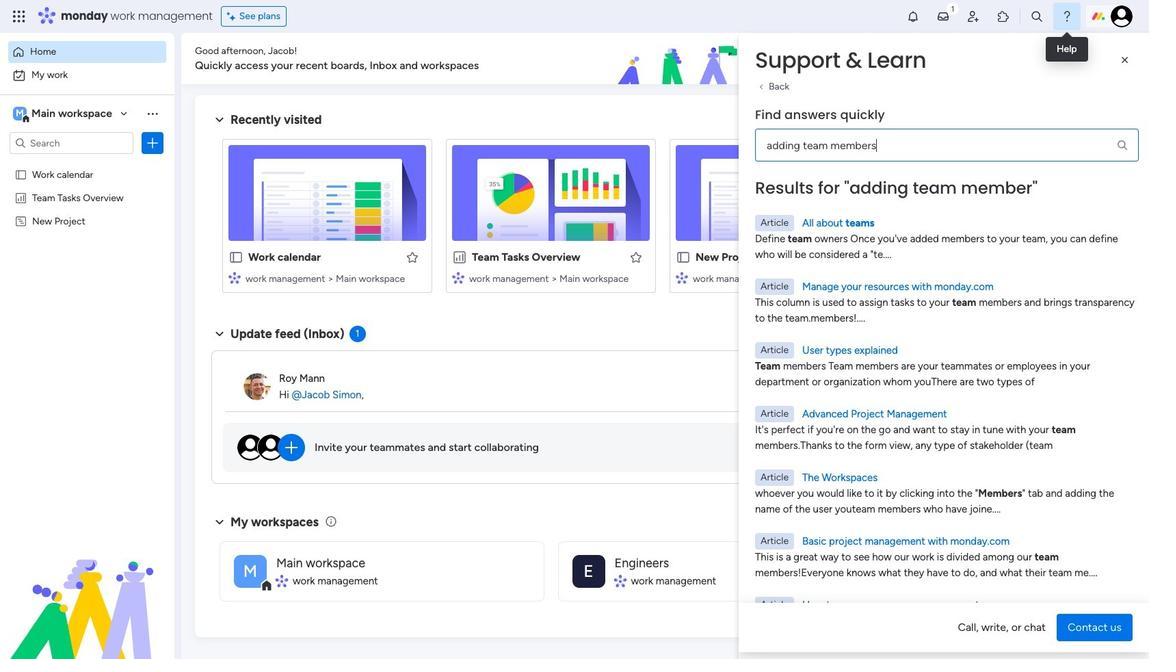 Task type: locate. For each thing, give the bounding box(es) containing it.
0 horizontal spatial component image
[[229, 271, 241, 284]]

jacob simon image
[[1111, 5, 1133, 27]]

1 element
[[349, 326, 366, 342]]

1 horizontal spatial public board image
[[676, 250, 691, 265]]

public board image
[[229, 250, 244, 265], [676, 250, 691, 265]]

add to favorites image
[[406, 250, 420, 264], [630, 250, 643, 264], [853, 250, 867, 264]]

help center element
[[924, 393, 1129, 447]]

contact sales element
[[924, 458, 1129, 513]]

workspace image
[[13, 106, 27, 121], [234, 555, 267, 588]]

2 public board image from the left
[[676, 250, 691, 265]]

2 add to favorites image from the left
[[630, 250, 643, 264]]

0 horizontal spatial add to favorites image
[[406, 250, 420, 264]]

close update feed (inbox) image
[[211, 326, 228, 342]]

0 horizontal spatial lottie animation image
[[0, 521, 175, 659]]

1 public board image from the left
[[229, 250, 244, 265]]

1 horizontal spatial lottie animation image
[[537, 33, 921, 85]]

invite members image
[[967, 10, 981, 23]]

header element
[[735, 33, 1150, 178]]

workspace image left component image
[[234, 555, 267, 588]]

1 vertical spatial lottie animation element
[[0, 521, 175, 659]]

search everything image
[[1031, 10, 1044, 23]]

public dashboard image
[[14, 191, 27, 204]]

option
[[8, 41, 166, 63], [8, 64, 166, 86], [0, 162, 175, 165]]

0 vertical spatial lottie animation element
[[537, 33, 921, 85]]

0 horizontal spatial lottie animation element
[[0, 521, 175, 659]]

lottie animation element
[[537, 33, 921, 85], [0, 521, 175, 659]]

component image
[[229, 271, 241, 284], [452, 271, 465, 284]]

workspace options image
[[146, 107, 159, 120]]

0 vertical spatial workspace image
[[13, 106, 27, 121]]

list box
[[0, 160, 175, 417]]

close recently visited image
[[211, 112, 228, 128]]

roy mann image
[[244, 373, 271, 400]]

1 horizontal spatial component image
[[452, 271, 465, 284]]

3 add to favorites image from the left
[[853, 250, 867, 264]]

0 vertical spatial lottie animation image
[[537, 33, 921, 85]]

2 component image from the left
[[452, 271, 465, 284]]

1 add to favorites image from the left
[[406, 250, 420, 264]]

1 horizontal spatial add to favorites image
[[630, 250, 643, 264]]

add to favorites image for first public board icon from right
[[853, 250, 867, 264]]

0 horizontal spatial public board image
[[229, 250, 244, 265]]

public dashboard image
[[452, 250, 467, 265]]

1 vertical spatial workspace image
[[234, 555, 267, 588]]

lottie animation image for rightmost lottie animation element
[[537, 33, 921, 85]]

workspace selection element
[[13, 105, 114, 123]]

1 vertical spatial lottie animation image
[[0, 521, 175, 659]]

add to favorites image for 1st public board icon from left
[[406, 250, 420, 264]]

lottie animation image
[[537, 33, 921, 85], [0, 521, 175, 659]]

v2 bolt switch image
[[1042, 51, 1050, 66]]

2 horizontal spatial add to favorites image
[[853, 250, 867, 264]]

0 horizontal spatial workspace image
[[13, 106, 27, 121]]

How can we help? search field
[[756, 129, 1140, 162]]

workspace image up public board image
[[13, 106, 27, 121]]

search container element
[[756, 107, 1140, 162]]

1 component image from the left
[[229, 271, 241, 284]]

1 horizontal spatial lottie animation element
[[537, 33, 921, 85]]

component image for 1st public board icon from left
[[229, 271, 241, 284]]

workspace image
[[573, 555, 605, 588]]

monday marketplace image
[[997, 10, 1011, 23]]



Task type: vqa. For each thing, say whether or not it's contained in the screenshot.
Quick Search Results list box
yes



Task type: describe. For each thing, give the bounding box(es) containing it.
select product image
[[12, 10, 26, 23]]

1 image
[[947, 1, 960, 16]]

templates image image
[[936, 103, 1117, 198]]

1 horizontal spatial workspace image
[[234, 555, 267, 588]]

add to favorites image for public dashboard image
[[630, 250, 643, 264]]

2 vertical spatial option
[[0, 162, 175, 165]]

see plans image
[[227, 9, 239, 24]]

public board image
[[14, 168, 27, 181]]

notifications image
[[907, 10, 921, 23]]

1 vertical spatial option
[[8, 64, 166, 86]]

component image
[[277, 575, 288, 587]]

quick search results list box
[[211, 128, 891, 309]]

update feed image
[[937, 10, 951, 23]]

help image
[[1061, 10, 1075, 23]]

0 vertical spatial option
[[8, 41, 166, 63]]

Search in workspace field
[[29, 135, 114, 151]]

options image
[[146, 136, 159, 150]]

component image for public dashboard image
[[452, 271, 465, 284]]

getting started element
[[924, 327, 1129, 382]]

lottie animation image for left lottie animation element
[[0, 521, 175, 659]]

close my workspaces image
[[211, 514, 228, 530]]



